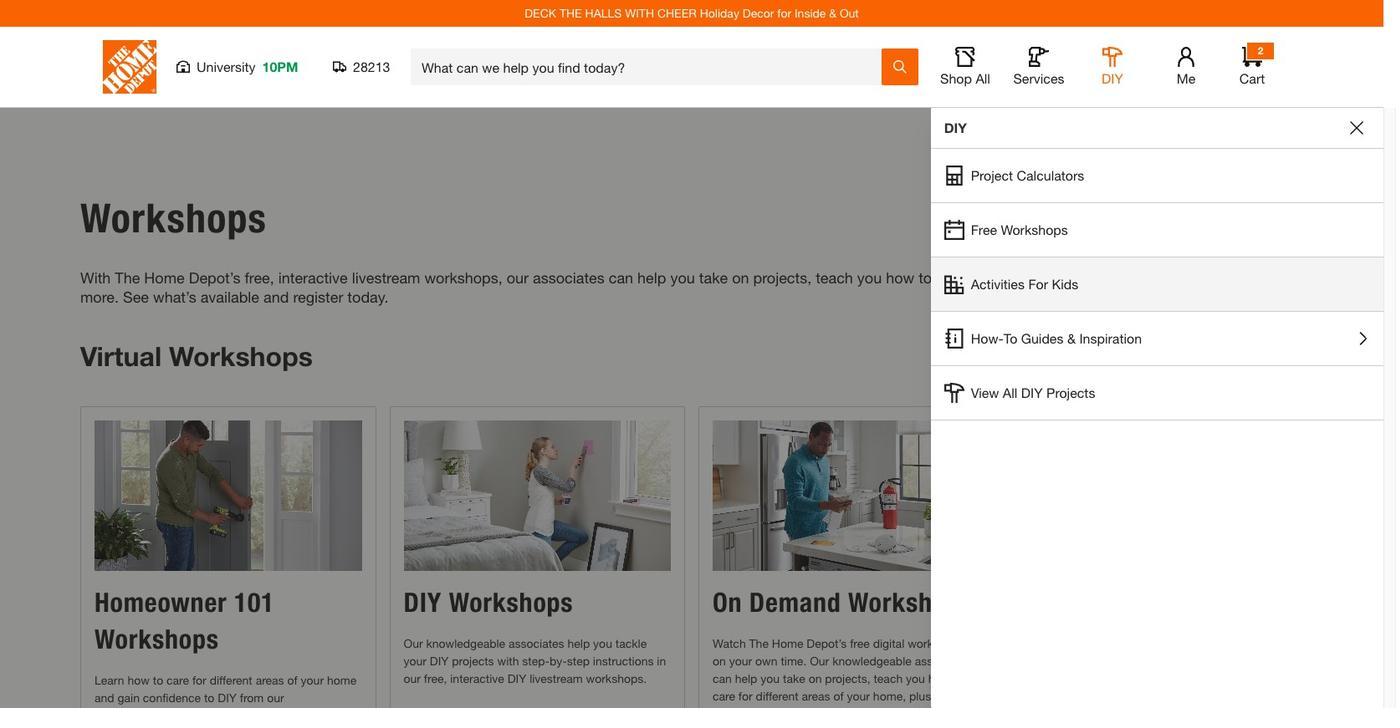 Task type: locate. For each thing, give the bounding box(es) containing it.
0 vertical spatial so
[[1222, 269, 1238, 287]]

the home depot logo image
[[103, 40, 156, 94]]

care left activities
[[936, 269, 965, 287]]

areas down time.
[[802, 689, 830, 703]]

virtual workshops
[[80, 341, 313, 372]]

1 horizontal spatial care
[[713, 689, 735, 703]]

home
[[144, 269, 185, 287], [772, 637, 804, 651]]

care inside watch the home depot's free digital workshops on your own time. our knowledgeable associates can help you take on projects, teach you how to care for different areas of your home, plus so much more.
[[713, 689, 735, 703]]

0 vertical spatial areas
[[1051, 269, 1088, 287]]

all inside button
[[976, 70, 991, 86]]

0 horizontal spatial areas
[[256, 673, 284, 688]]

how inside learn how to care for different areas of your home and gain confidence to diy from our knowledgeable associates in our free, interacti
[[128, 673, 150, 688]]

and left register
[[264, 287, 289, 306]]

0 vertical spatial different
[[992, 269, 1047, 287]]

0 vertical spatial take
[[699, 269, 728, 287]]

the up own
[[749, 637, 769, 651]]

1 vertical spatial projects,
[[825, 672, 871, 686]]

time.
[[781, 654, 807, 668]]

in inside learn how to care for different areas of your home and gain confidence to diy from our knowledgeable associates in our free, interacti
[[236, 708, 245, 709]]

all right shop
[[976, 70, 991, 86]]

different up from
[[210, 673, 252, 688]]

depot's up available at top left
[[189, 269, 240, 287]]

0 vertical spatial more.
[[80, 287, 119, 306]]

1 horizontal spatial teach
[[874, 672, 903, 686]]

1 horizontal spatial in
[[657, 654, 666, 668]]

for up confidence
[[192, 673, 206, 688]]

with
[[497, 654, 519, 668]]

1 horizontal spatial help
[[638, 269, 666, 287]]

of
[[1092, 269, 1105, 287], [287, 673, 298, 688], [834, 689, 844, 703]]

2 vertical spatial care
[[713, 689, 735, 703]]

more. down with
[[80, 287, 119, 306]]

0 horizontal spatial our
[[404, 637, 423, 651]]

of inside with the home depot's free, interactive livestream workshops, our associates can help you take on projects, teach you how to care for different areas of your home, plus so much more. see what's available and register today.
[[1092, 269, 1105, 287]]

0 horizontal spatial more.
[[80, 287, 119, 306]]

0 vertical spatial of
[[1092, 269, 1105, 287]]

2 vertical spatial different
[[756, 689, 799, 703]]

in
[[657, 654, 666, 668], [236, 708, 245, 709]]

0 vertical spatial help
[[638, 269, 666, 287]]

2 horizontal spatial care
[[936, 269, 965, 287]]

0 vertical spatial our
[[404, 637, 423, 651]]

0 vertical spatial home
[[144, 269, 185, 287]]

halls
[[585, 6, 622, 20]]

to right confidence
[[204, 691, 215, 705]]

workshops inside free workshops link
[[1001, 222, 1068, 238]]

home, inside with the home depot's free, interactive livestream workshops, our associates can help you take on projects, teach you how to care for different areas of your home, plus so much more. see what's available and register today.
[[1143, 269, 1185, 287]]

workshops inside homeowner 101 workshops
[[95, 623, 219, 656]]

for left inside
[[778, 6, 792, 20]]

on inside with the home depot's free, interactive livestream workshops, our associates can help you take on projects, teach you how to care for different areas of your home, plus so much more. see what's available and register today.
[[732, 269, 749, 287]]

areas up from
[[256, 673, 284, 688]]

university 10pm
[[197, 59, 298, 74]]

workshops down homeowner
[[95, 623, 219, 656]]

can inside watch the home depot's free digital workshops on your own time. our knowledgeable associates can help you take on projects, teach you how to care for different areas of your home, plus so much more.
[[713, 672, 732, 686]]

care
[[936, 269, 965, 287], [167, 673, 189, 688], [713, 689, 735, 703]]

the
[[115, 269, 140, 287], [749, 637, 769, 651]]

the inside with the home depot's free, interactive livestream workshops, our associates can help you take on projects, teach you how to care for different areas of your home, plus so much more. see what's available and register today.
[[115, 269, 140, 287]]

0 horizontal spatial much
[[950, 689, 980, 703]]

teach inside with the home depot's free, interactive livestream workshops, our associates can help you take on projects, teach you how to care for different areas of your home, plus so much more. see what's available and register today.
[[816, 269, 853, 287]]

1 horizontal spatial much
[[1242, 269, 1280, 287]]

take inside watch the home depot's free digital workshops on your own time. our knowledgeable associates can help you take on projects, teach you how to care for different areas of your home, plus so much more.
[[783, 672, 806, 686]]

0 horizontal spatial projects,
[[753, 269, 812, 287]]

depot's inside with the home depot's free, interactive livestream workshops, our associates can help you take on projects, teach you how to care for different areas of your home, plus so much more. see what's available and register today.
[[189, 269, 240, 287]]

care inside with the home depot's free, interactive livestream workshops, our associates can help you take on projects, teach you how to care for different areas of your home, plus so much more. see what's available and register today.
[[936, 269, 965, 287]]

so inside with the home depot's free, interactive livestream workshops, our associates can help you take on projects, teach you how to care for different areas of your home, plus so much more. see what's available and register today.
[[1222, 269, 1238, 287]]

1 horizontal spatial on
[[732, 269, 749, 287]]

in right instructions
[[657, 654, 666, 668]]

for inside with the home depot's free, interactive livestream workshops, our associates can help you take on projects, teach you how to care for different areas of your home, plus so much more. see what's available and register today.
[[970, 269, 988, 287]]

our right home
[[404, 672, 421, 686]]

0 vertical spatial can
[[609, 269, 633, 287]]

0 horizontal spatial teach
[[816, 269, 853, 287]]

what's
[[153, 287, 196, 306]]

1 vertical spatial interactive
[[450, 672, 504, 686]]

kitchen fire extinguisher with easy mount bracket, 10 b:c, dry chemical, one-time use image
[[713, 421, 980, 571]]

workshops down available at top left
[[169, 341, 313, 372]]

all for view
[[1003, 385, 1018, 401]]

teach
[[816, 269, 853, 287], [874, 672, 903, 686]]

2 horizontal spatial of
[[1092, 269, 1105, 287]]

to down workshops
[[954, 672, 964, 686]]

workshops right free
[[1001, 222, 1068, 238]]

knowledgeable inside watch the home depot's free digital workshops on your own time. our knowledgeable associates can help you take on projects, teach you how to care for different areas of your home, plus so much more.
[[833, 654, 912, 668]]

1 horizontal spatial of
[[834, 689, 844, 703]]

0 horizontal spatial plus
[[909, 689, 931, 703]]

your down free workshops link
[[1109, 269, 1139, 287]]

knowledgeable inside our knowledgeable associates help you tackle your diy projects with step-by-step instructions in our free, interactive diy livestream workshops.
[[426, 637, 505, 651]]

0 vertical spatial much
[[1242, 269, 1280, 287]]

knowledgeable down gain
[[95, 708, 174, 709]]

1 vertical spatial so
[[935, 689, 947, 703]]

for down free
[[970, 269, 988, 287]]

0 vertical spatial interactive
[[278, 269, 348, 287]]

depot's inside watch the home depot's free digital workshops on your own time. our knowledgeable associates can help you take on projects, teach you how to care for different areas of your home, plus so much more.
[[807, 637, 847, 651]]

how
[[886, 269, 915, 287], [929, 672, 951, 686], [128, 673, 150, 688]]

your down watch
[[729, 654, 752, 668]]

the up see
[[115, 269, 140, 287]]

free
[[971, 222, 997, 238]]

care up confidence
[[167, 673, 189, 688]]

home, down digital
[[873, 689, 906, 703]]

interactive inside with the home depot's free, interactive livestream workshops, our associates can help you take on projects, teach you how to care for different areas of your home, plus so much more. see what's available and register today.
[[278, 269, 348, 287]]

interactive down projects
[[450, 672, 504, 686]]

services
[[1014, 70, 1065, 86]]

0 horizontal spatial home
[[144, 269, 185, 287]]

and down learn
[[95, 691, 114, 705]]

0 vertical spatial and
[[264, 287, 289, 306]]

10pm
[[262, 59, 298, 74]]

plus down free workshops link
[[1189, 269, 1217, 287]]

1 vertical spatial can
[[713, 672, 732, 686]]

livestream down by-
[[530, 672, 583, 686]]

livestream up today.
[[352, 269, 420, 287]]

What can we help you find today? search field
[[422, 49, 881, 85]]

0 vertical spatial depot's
[[189, 269, 240, 287]]

inside
[[795, 6, 826, 20]]

0 horizontal spatial depot's
[[189, 269, 240, 287]]

activities for kids
[[971, 276, 1079, 292]]

to inside with the home depot's free, interactive livestream workshops, our associates can help you take on projects, teach you how to care for different areas of your home, plus so much more. see what's available and register today.
[[919, 269, 932, 287]]

1 horizontal spatial home,
[[1143, 269, 1185, 287]]

2 horizontal spatial different
[[992, 269, 1047, 287]]

the inside watch the home depot's free digital workshops on your own time. our knowledgeable associates can help you take on projects, teach you how to care for different areas of your home, plus so much more.
[[749, 637, 769, 651]]

& right guides
[[1068, 331, 1076, 346]]

cheer
[[658, 6, 697, 20]]

much inside with the home depot's free, interactive livestream workshops, our associates can help you take on projects, teach you how to care for different areas of your home, plus so much more. see what's available and register today.
[[1242, 269, 1280, 287]]

watch
[[713, 637, 746, 651]]

0 horizontal spatial livestream
[[352, 269, 420, 287]]

2
[[1258, 44, 1264, 57]]

free,
[[245, 269, 274, 287], [424, 672, 447, 686], [269, 708, 292, 709]]

homeowner
[[95, 586, 227, 619]]

0 horizontal spatial all
[[976, 70, 991, 86]]

livestream inside our knowledgeable associates help you tackle your diy projects with step-by-step instructions in our free, interactive diy livestream workshops.
[[530, 672, 583, 686]]

home, inside watch the home depot's free digital workshops on your own time. our knowledgeable associates can help you take on projects, teach you how to care for different areas of your home, plus so much more.
[[873, 689, 906, 703]]

learn
[[95, 673, 124, 688]]

1 horizontal spatial more.
[[713, 707, 743, 709]]

different down own
[[756, 689, 799, 703]]

the for with
[[115, 269, 140, 287]]

1 horizontal spatial can
[[713, 672, 732, 686]]

home for watch
[[772, 637, 804, 651]]

1 vertical spatial areas
[[256, 673, 284, 688]]

more.
[[80, 287, 119, 306], [713, 707, 743, 709]]

your inside our knowledgeable associates help you tackle your diy projects with step-by-step instructions in our free, interactive diy livestream workshops.
[[404, 654, 427, 668]]

take inside with the home depot's free, interactive livestream workshops, our associates can help you take on projects, teach you how to care for different areas of your home, plus so much more. see what's available and register today.
[[699, 269, 728, 287]]

0 vertical spatial the
[[115, 269, 140, 287]]

0 vertical spatial knowledgeable
[[426, 637, 505, 651]]

our
[[404, 637, 423, 651], [810, 654, 829, 668]]

home inside watch the home depot's free digital workshops on your own time. our knowledgeable associates can help you take on projects, teach you how to care for different areas of your home, plus so much more.
[[772, 637, 804, 651]]

our right from
[[267, 691, 284, 705]]

on
[[732, 269, 749, 287], [713, 654, 726, 668], [809, 672, 822, 686]]

2 horizontal spatial help
[[735, 672, 758, 686]]

all
[[976, 70, 991, 86], [1003, 385, 1018, 401]]

knowledgeable
[[426, 637, 505, 651], [833, 654, 912, 668], [95, 708, 174, 709]]

and inside learn how to care for different areas of your home and gain confidence to diy from our knowledgeable associates in our free, interacti
[[95, 691, 114, 705]]

0 vertical spatial in
[[657, 654, 666, 668]]

step-
[[522, 654, 550, 668]]

1 horizontal spatial so
[[1222, 269, 1238, 287]]

view all diy projects link
[[931, 366, 1384, 420]]

different inside with the home depot's free, interactive livestream workshops, our associates can help you take on projects, teach you how to care for different areas of your home, plus so much more. see what's available and register today.
[[992, 269, 1047, 287]]

areas inside learn how to care for different areas of your home and gain confidence to diy from our knowledgeable associates in our free, interacti
[[256, 673, 284, 688]]

diy inside "button"
[[1102, 70, 1124, 86]]

0 vertical spatial all
[[976, 70, 991, 86]]

projects, inside with the home depot's free, interactive livestream workshops, our associates can help you take on projects, teach you how to care for different areas of your home, plus so much more. see what's available and register today.
[[753, 269, 812, 287]]

1 horizontal spatial &
[[1068, 331, 1076, 346]]

1 vertical spatial teach
[[874, 672, 903, 686]]

2 vertical spatial of
[[834, 689, 844, 703]]

much inside watch the home depot's free digital workshops on your own time. our knowledgeable associates can help you take on projects, teach you how to care for different areas of your home, plus so much more.
[[950, 689, 980, 703]]

0 vertical spatial teach
[[816, 269, 853, 287]]

1 vertical spatial the
[[749, 637, 769, 651]]

you
[[671, 269, 695, 287], [858, 269, 882, 287], [593, 637, 612, 651], [761, 672, 780, 686], [906, 672, 925, 686]]

0 horizontal spatial of
[[287, 673, 298, 688]]

0 horizontal spatial interactive
[[278, 269, 348, 287]]

home up time.
[[772, 637, 804, 651]]

1 vertical spatial help
[[568, 637, 590, 651]]

1 vertical spatial home
[[772, 637, 804, 651]]

&
[[829, 6, 837, 20], [1068, 331, 1076, 346]]

knowledgeable down free
[[833, 654, 912, 668]]

help inside watch the home depot's free digital workshops on your own time. our knowledgeable associates can help you take on projects, teach you how to care for different areas of your home, plus so much more.
[[735, 672, 758, 686]]

1 vertical spatial in
[[236, 708, 245, 709]]

to left activities
[[919, 269, 932, 287]]

shop
[[941, 70, 972, 86]]

menu containing project calculators
[[931, 149, 1384, 421]]

free workshops
[[971, 222, 1068, 238]]

0 vertical spatial livestream
[[352, 269, 420, 287]]

and
[[264, 287, 289, 306], [95, 691, 114, 705]]

our inside our knowledgeable associates help you tackle your diy projects with step-by-step instructions in our free, interactive diy livestream workshops.
[[404, 672, 421, 686]]

for down watch
[[739, 689, 753, 703]]

more. down watch
[[713, 707, 743, 709]]

care down watch
[[713, 689, 735, 703]]

1 vertical spatial our
[[810, 654, 829, 668]]

to inside watch the home depot's free digital workshops on your own time. our knowledgeable associates can help you take on projects, teach you how to care for different areas of your home, plus so much more.
[[954, 672, 964, 686]]

knowledgeable up projects
[[426, 637, 505, 651]]

for inside learn how to care for different areas of your home and gain confidence to diy from our knowledgeable associates in our free, interacti
[[192, 673, 206, 688]]

2 vertical spatial on
[[809, 672, 822, 686]]

0 horizontal spatial can
[[609, 269, 633, 287]]

drawer close image
[[1350, 121, 1364, 135]]

the for watch
[[749, 637, 769, 651]]

more. inside watch the home depot's free digital workshops on your own time. our knowledgeable associates can help you take on projects, teach you how to care for different areas of your home, plus so much more.
[[713, 707, 743, 709]]

1 horizontal spatial take
[[783, 672, 806, 686]]

can
[[609, 269, 633, 287], [713, 672, 732, 686]]

of inside watch the home depot's free digital workshops on your own time. our knowledgeable associates can help you take on projects, teach you how to care for different areas of your home, plus so much more.
[[834, 689, 844, 703]]

all right view
[[1003, 385, 1018, 401]]

to up confidence
[[153, 673, 163, 688]]

home, down free workshops link
[[1143, 269, 1185, 287]]

knowledgeable inside learn how to care for different areas of your home and gain confidence to diy from our knowledgeable associates in our free, interacti
[[95, 708, 174, 709]]

interactive
[[278, 269, 348, 287], [450, 672, 504, 686]]

out
[[840, 6, 859, 20]]

associates inside with the home depot's free, interactive livestream workshops, our associates can help you take on projects, teach you how to care for different areas of your home, plus so much more. see what's available and register today.
[[533, 269, 605, 287]]

1 vertical spatial much
[[950, 689, 980, 703]]

your down free
[[847, 689, 870, 703]]

2 horizontal spatial how
[[929, 672, 951, 686]]

for
[[778, 6, 792, 20], [970, 269, 988, 287], [192, 673, 206, 688], [739, 689, 753, 703]]

different inside learn how to care for different areas of your home and gain confidence to diy from our knowledgeable associates in our free, interacti
[[210, 673, 252, 688]]

free workshops link
[[931, 203, 1384, 257]]

1 horizontal spatial projects,
[[825, 672, 871, 686]]

demand
[[750, 586, 841, 619]]

1 vertical spatial of
[[287, 673, 298, 688]]

homeowner 101 workshops
[[95, 586, 275, 656]]

2 vertical spatial help
[[735, 672, 758, 686]]

1 horizontal spatial areas
[[802, 689, 830, 703]]

2 vertical spatial areas
[[802, 689, 830, 703]]

projects, inside watch the home depot's free digital workshops on your own time. our knowledgeable associates can help you take on projects, teach you how to care for different areas of your home, plus so much more.
[[825, 672, 871, 686]]

to
[[919, 269, 932, 287], [954, 672, 964, 686], [153, 673, 163, 688], [204, 691, 215, 705]]

free
[[850, 637, 870, 651]]

0 vertical spatial on
[[732, 269, 749, 287]]

take
[[699, 269, 728, 287], [783, 672, 806, 686]]

with the home depot's free, interactive livestream workshops, our associates can help you take on projects, teach you how to care for different areas of your home, plus so much more. see what's available and register today.
[[80, 269, 1280, 306]]

our right workshops, on the top left of the page
[[507, 269, 529, 287]]

different left kids in the right top of the page
[[992, 269, 1047, 287]]

livestream inside with the home depot's free, interactive livestream workshops, our associates can help you take on projects, teach you how to care for different areas of your home, plus so much more. see what's available and register today.
[[352, 269, 420, 287]]

1 vertical spatial livestream
[[530, 672, 583, 686]]

1 horizontal spatial the
[[749, 637, 769, 651]]

1 horizontal spatial interactive
[[450, 672, 504, 686]]

of inside learn how to care for different areas of your home and gain confidence to diy from our knowledgeable associates in our free, interacti
[[287, 673, 298, 688]]

menu
[[931, 149, 1384, 421]]

me
[[1177, 70, 1196, 86]]

1 vertical spatial different
[[210, 673, 252, 688]]

you inside our knowledgeable associates help you tackle your diy projects with step-by-step instructions in our free, interactive diy livestream workshops.
[[593, 637, 612, 651]]

2 horizontal spatial knowledgeable
[[833, 654, 912, 668]]

0 horizontal spatial knowledgeable
[[95, 708, 174, 709]]

your left home
[[301, 673, 324, 688]]

much
[[1242, 269, 1280, 287], [950, 689, 980, 703]]

belleview venetian bronze single cylinder door handleset with cove door knob featuring smartkey security image
[[95, 421, 362, 571]]

0 vertical spatial plus
[[1189, 269, 1217, 287]]

1 horizontal spatial plus
[[1189, 269, 1217, 287]]

1 vertical spatial take
[[783, 672, 806, 686]]

associates
[[533, 269, 605, 287], [509, 637, 564, 651], [915, 654, 971, 668], [177, 708, 233, 709]]

1 horizontal spatial livestream
[[530, 672, 583, 686]]

plus inside watch the home depot's free digital workshops on your own time. our knowledgeable associates can help you take on projects, teach you how to care for different areas of your home, plus so much more.
[[909, 689, 931, 703]]

free, inside with the home depot's free, interactive livestream workshops, our associates can help you take on projects, teach you how to care for different areas of your home, plus so much more. see what's available and register today.
[[245, 269, 274, 287]]

depot's for free,
[[189, 269, 240, 287]]

your inside learn how to care for different areas of your home and gain confidence to diy from our knowledgeable associates in our free, interacti
[[301, 673, 324, 688]]

& inside button
[[1068, 331, 1076, 346]]

help
[[638, 269, 666, 287], [568, 637, 590, 651], [735, 672, 758, 686]]

2 vertical spatial knowledgeable
[[95, 708, 174, 709]]

different inside watch the home depot's free digital workshops on your own time. our knowledgeable associates can help you take on projects, teach you how to care for different areas of your home, plus so much more.
[[756, 689, 799, 703]]

1 horizontal spatial and
[[264, 287, 289, 306]]

in down from
[[236, 708, 245, 709]]

1 vertical spatial more.
[[713, 707, 743, 709]]

& left out
[[829, 6, 837, 20]]

home,
[[1143, 269, 1185, 287], [873, 689, 906, 703]]

plus down workshops
[[909, 689, 931, 703]]

associates inside watch the home depot's free digital workshops on your own time. our knowledgeable associates can help you take on projects, teach you how to care for different areas of your home, plus so much more.
[[915, 654, 971, 668]]

0 vertical spatial care
[[936, 269, 965, 287]]

1 vertical spatial knowledgeable
[[833, 654, 912, 668]]

our
[[507, 269, 529, 287], [404, 672, 421, 686], [267, 691, 284, 705], [248, 708, 265, 709]]

interactive up register
[[278, 269, 348, 287]]

register
[[293, 287, 343, 306]]

home inside with the home depot's free, interactive livestream workshops, our associates can help you take on projects, teach you how to care for different areas of your home, plus so much more. see what's available and register today.
[[144, 269, 185, 287]]

projects,
[[753, 269, 812, 287], [825, 672, 871, 686]]

can inside with the home depot's free, interactive livestream workshops, our associates can help you take on projects, teach you how to care for different areas of your home, plus so much more. see what's available and register today.
[[609, 269, 633, 287]]

calculators
[[1017, 167, 1085, 183]]

your left projects
[[404, 654, 427, 668]]

workshops
[[80, 194, 267, 243], [1001, 222, 1068, 238], [169, 341, 313, 372], [449, 586, 573, 619], [848, 586, 973, 619], [95, 623, 219, 656]]

1 vertical spatial &
[[1068, 331, 1076, 346]]

diy
[[1102, 70, 1124, 86], [944, 120, 967, 136], [1021, 385, 1043, 401], [404, 586, 442, 619], [430, 654, 449, 668], [508, 672, 527, 686], [218, 691, 237, 705]]

associates inside learn how to care for different areas of your home and gain confidence to diy from our knowledgeable associates in our free, interacti
[[177, 708, 233, 709]]

areas
[[1051, 269, 1088, 287], [256, 673, 284, 688], [802, 689, 830, 703]]

areas right for
[[1051, 269, 1088, 287]]

home up what's on the left
[[144, 269, 185, 287]]

depot's left free
[[807, 637, 847, 651]]

0 horizontal spatial the
[[115, 269, 140, 287]]

2 vertical spatial free,
[[269, 708, 292, 709]]

0 horizontal spatial so
[[935, 689, 947, 703]]

all inside menu
[[1003, 385, 1018, 401]]

1 vertical spatial care
[[167, 673, 189, 688]]

1 horizontal spatial home
[[772, 637, 804, 651]]

1 vertical spatial home,
[[873, 689, 906, 703]]

with
[[625, 6, 654, 20]]

1 vertical spatial depot's
[[807, 637, 847, 651]]

0 horizontal spatial in
[[236, 708, 245, 709]]



Task type: describe. For each thing, give the bounding box(es) containing it.
and inside with the home depot's free, interactive livestream workshops, our associates can help you take on projects, teach you how to care for different areas of your home, plus so much more. see what's available and register today.
[[264, 287, 289, 306]]

workshops up what's on the left
[[80, 194, 267, 243]]

project calculators
[[971, 167, 1085, 183]]

2 horizontal spatial on
[[809, 672, 822, 686]]

deck the halls with cheer holiday decor for inside & out
[[525, 6, 859, 20]]

teach inside watch the home depot's free digital workshops on your own time. our knowledgeable associates can help you take on projects, teach you how to care for different areas of your home, plus so much more.
[[874, 672, 903, 686]]

workshops.
[[586, 672, 647, 686]]

our down from
[[248, 708, 265, 709]]

guides
[[1021, 331, 1064, 346]]

all for shop
[[976, 70, 991, 86]]

0 horizontal spatial on
[[713, 654, 726, 668]]

to
[[1004, 331, 1018, 346]]

plus inside with the home depot's free, interactive livestream workshops, our associates can help you take on projects, teach you how to care for different areas of your home, plus so much more. see what's available and register today.
[[1189, 269, 1217, 287]]

see
[[123, 287, 149, 306]]

activities
[[971, 276, 1025, 292]]

holiday
[[700, 6, 740, 20]]

28213
[[353, 59, 390, 74]]

the
[[560, 6, 582, 20]]

so inside watch the home depot's free digital workshops on your own time. our knowledgeable associates can help you take on projects, teach you how to care for different areas of your home, plus so much more.
[[935, 689, 947, 703]]

learn how to care for different areas of your home and gain confidence to diy from our knowledgeable associates in our free, interacti
[[95, 673, 357, 709]]

view
[[971, 385, 999, 401]]

2 in. flex putty knife image
[[404, 421, 671, 571]]

tackle
[[616, 637, 647, 651]]

projects
[[1047, 385, 1096, 401]]

inspiration
[[1080, 331, 1142, 346]]

today.
[[348, 287, 389, 306]]

diy button
[[1086, 47, 1140, 87]]

in inside our knowledgeable associates help you tackle your diy projects with step-by-step instructions in our free, interactive diy livestream workshops.
[[657, 654, 666, 668]]

our inside our knowledgeable associates help you tackle your diy projects with step-by-step instructions in our free, interactive diy livestream workshops.
[[404, 637, 423, 651]]

0 vertical spatial &
[[829, 6, 837, 20]]

our inside watch the home depot's free digital workshops on your own time. our knowledgeable associates can help you take on projects, teach you how to care for different areas of your home, plus so much more.
[[810, 654, 829, 668]]

how-
[[971, 331, 1004, 346]]

instructions
[[593, 654, 654, 668]]

feedback link image
[[1374, 283, 1396, 373]]

care inside learn how to care for different areas of your home and gain confidence to diy from our knowledgeable associates in our free, interacti
[[167, 673, 189, 688]]

decor
[[743, 6, 774, 20]]

how inside watch the home depot's free digital workshops on your own time. our knowledgeable associates can help you take on projects, teach you how to care for different areas of your home, plus so much more.
[[929, 672, 951, 686]]

workshops up digital
[[848, 586, 973, 619]]

shop all
[[941, 70, 991, 86]]

project
[[971, 167, 1013, 183]]

our inside with the home depot's free, interactive livestream workshops, our associates can help you take on projects, teach you how to care for different areas of your home, plus so much more. see what's available and register today.
[[507, 269, 529, 287]]

projects
[[452, 654, 494, 668]]

depot's for free
[[807, 637, 847, 651]]

activities for kids link
[[931, 258, 1384, 311]]

virtual
[[80, 341, 162, 372]]

more. inside with the home depot's free, interactive livestream workshops, our associates can help you take on projects, teach you how to care for different areas of your home, plus so much more. see what's available and register today.
[[80, 287, 119, 306]]

associates inside our knowledgeable associates help you tackle your diy projects with step-by-step instructions in our free, interactive diy livestream workshops.
[[509, 637, 564, 651]]

help inside our knowledgeable associates help you tackle your diy projects with step-by-step instructions in our free, interactive diy livestream workshops.
[[568, 637, 590, 651]]

services button
[[1012, 47, 1066, 87]]

areas inside with the home depot's free, interactive livestream workshops, our associates can help you take on projects, teach you how to care for different areas of your home, plus so much more. see what's available and register today.
[[1051, 269, 1088, 287]]

deck
[[525, 6, 556, 20]]

101
[[234, 586, 275, 619]]

interactive inside our knowledgeable associates help you tackle your diy projects with step-by-step instructions in our free, interactive diy livestream workshops.
[[450, 672, 504, 686]]

home for with
[[144, 269, 185, 287]]

gain
[[118, 691, 140, 705]]

deck the halls with cheer holiday decor for inside & out link
[[525, 6, 859, 20]]

for
[[1029, 276, 1048, 292]]

cart
[[1240, 70, 1265, 86]]

28213 button
[[333, 59, 391, 75]]

with
[[80, 269, 111, 287]]

diy inside learn how to care for different areas of your home and gain confidence to diy from our knowledgeable associates in our free, interacti
[[218, 691, 237, 705]]

areas inside watch the home depot's free digital workshops on your own time. our knowledgeable associates can help you take on projects, teach you how to care for different areas of your home, plus so much more.
[[802, 689, 830, 703]]

home
[[327, 673, 357, 688]]

workshops up with
[[449, 586, 573, 619]]

shop all button
[[939, 47, 992, 87]]

digital
[[873, 637, 905, 651]]

on
[[713, 586, 743, 619]]

diy inside menu
[[1021, 385, 1043, 401]]

diy workshops
[[404, 586, 573, 619]]

me button
[[1160, 47, 1213, 87]]

for inside watch the home depot's free digital workshops on your own time. our knowledgeable associates can help you take on projects, teach you how to care for different areas of your home, plus so much more.
[[739, 689, 753, 703]]

from
[[240, 691, 264, 705]]

kids
[[1052, 276, 1079, 292]]

help inside with the home depot's free, interactive livestream workshops, our associates can help you take on projects, teach you how to care for different areas of your home, plus so much more. see what's available and register today.
[[638, 269, 666, 287]]

your inside with the home depot's free, interactive livestream workshops, our associates can help you take on projects, teach you how to care for different areas of your home, plus so much more. see what's available and register today.
[[1109, 269, 1139, 287]]

free, inside learn how to care for different areas of your home and gain confidence to diy from our knowledgeable associates in our free, interacti
[[269, 708, 292, 709]]

our knowledgeable associates help you tackle your diy projects with step-by-step instructions in our free, interactive diy livestream workshops.
[[404, 637, 666, 686]]

free, inside our knowledgeable associates help you tackle your diy projects with step-by-step instructions in our free, interactive diy livestream workshops.
[[424, 672, 447, 686]]

how-to guides & inspiration button
[[931, 312, 1384, 366]]

on demand workshops
[[713, 586, 973, 619]]

available
[[201, 287, 259, 306]]

project calculators link
[[931, 149, 1384, 202]]

university
[[197, 59, 256, 74]]

view all diy projects
[[971, 385, 1096, 401]]

how-to guides & inspiration
[[971, 331, 1142, 346]]

confidence
[[143, 691, 201, 705]]

workshops,
[[425, 269, 503, 287]]

step
[[567, 654, 590, 668]]

cart 2
[[1240, 44, 1265, 86]]

workshops
[[908, 637, 965, 651]]

by-
[[550, 654, 567, 668]]

how inside with the home depot's free, interactive livestream workshops, our associates can help you take on projects, teach you how to care for different areas of your home, plus so much more. see what's available and register today.
[[886, 269, 915, 287]]

own
[[756, 654, 778, 668]]

watch the home depot's free digital workshops on your own time. our knowledgeable associates can help you take on projects, teach you how to care for different areas of your home, plus so much more.
[[713, 637, 980, 709]]



Task type: vqa. For each thing, say whether or not it's contained in the screenshot.
the Black in Delta Nicoli 8 in. Widespread 2- Handle Bathroom Faucet in Matte Black
no



